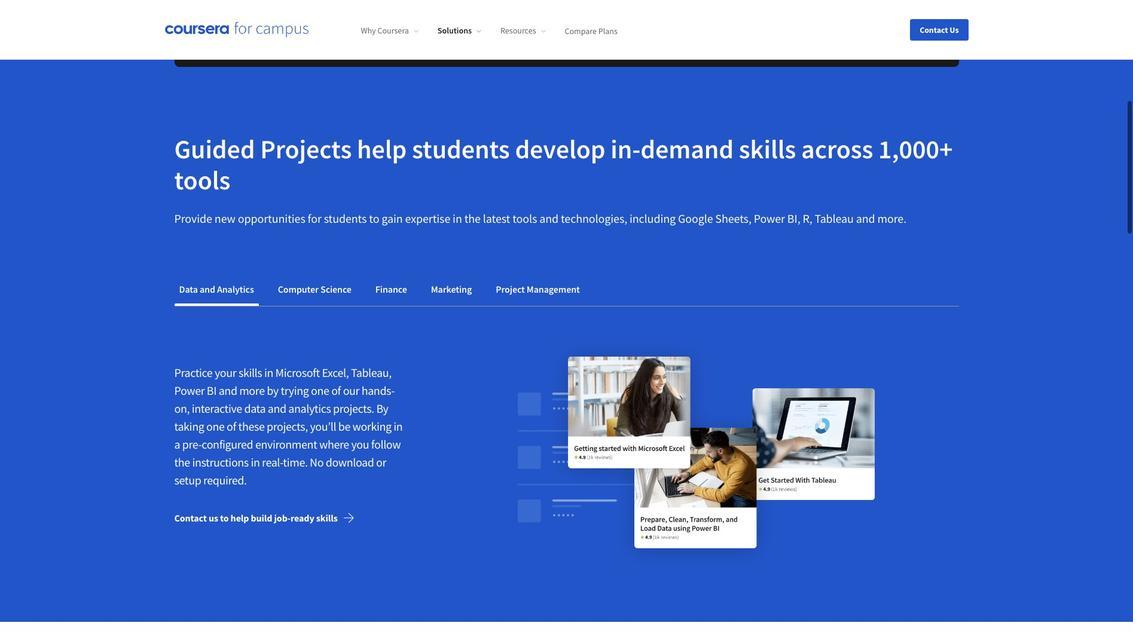 Task type: locate. For each thing, give the bounding box(es) containing it.
1 vertical spatial to
[[220, 513, 229, 525]]

instructions
[[192, 455, 249, 470]]

1 vertical spatial more
[[239, 384, 265, 398]]

in left real-
[[251, 455, 260, 470]]

0 vertical spatial be
[[363, 20, 373, 32]]

real-
[[262, 455, 283, 470]]

0 vertical spatial power
[[754, 211, 785, 226]]

projects.
[[333, 401, 374, 416]]

0 vertical spatial tools
[[174, 164, 231, 197]]

to
[[369, 211, 379, 226], [220, 513, 229, 525]]

+45%
[[213, 11, 270, 41]]

to inside contact us to help build job-ready skills link
[[220, 513, 229, 525]]

more up data
[[239, 384, 265, 398]]

trying
[[281, 384, 309, 398]]

0 horizontal spatial help
[[231, 513, 249, 525]]

and inside 'data and analytics' button
[[200, 284, 215, 296]]

more
[[394, 20, 415, 32], [239, 384, 265, 398]]

be right can
[[363, 20, 373, 32]]

help inside guided projects help students develop in-demand skills across 1,000+ tools
[[357, 133, 407, 166]]

these
[[238, 419, 265, 434]]

marketing button
[[426, 275, 477, 304]]

computer science
[[278, 284, 352, 296]]

provide new opportunities for students to gain expertise in the latest tools and technologies, including google sheets, power bi, r, tableau and more.
[[174, 211, 907, 226]]

tools right the latest
[[513, 211, 537, 226]]

1 horizontal spatial power
[[754, 211, 785, 226]]

learning
[[312, 20, 345, 32], [519, 20, 551, 32]]

the
[[465, 211, 481, 226], [174, 455, 190, 470]]

than
[[453, 20, 471, 32]]

1 horizontal spatial of
[[331, 384, 341, 398]]

pre-
[[182, 437, 202, 452]]

expertise
[[405, 211, 451, 226]]

1 horizontal spatial learning
[[519, 20, 551, 32]]

in up by
[[264, 366, 273, 381]]

1 vertical spatial power
[[174, 384, 205, 398]]

skills inside guided projects help students develop in-demand skills across 1,000+ tools
[[739, 133, 796, 166]]

projects,
[[267, 419, 308, 434]]

0 horizontal spatial the
[[174, 455, 190, 470]]

in
[[453, 211, 462, 226], [264, 366, 273, 381], [394, 419, 403, 434], [251, 455, 260, 470]]

0 horizontal spatial power
[[174, 384, 205, 398]]

1 vertical spatial students
[[324, 211, 367, 226]]

one
[[311, 384, 329, 398], [206, 419, 225, 434]]

2 vertical spatial skills
[[316, 513, 338, 525]]

1,000+
[[879, 133, 953, 166]]

one up analytics
[[311, 384, 329, 398]]

tableau
[[815, 211, 854, 226]]

contact left us
[[174, 513, 207, 525]]

project management
[[496, 284, 580, 296]]

build
[[251, 513, 272, 525]]

0 horizontal spatial more
[[239, 384, 265, 398]]

1 horizontal spatial to
[[369, 211, 379, 226]]

and left technologies,
[[540, 211, 559, 226]]

1 horizontal spatial skills
[[316, 513, 338, 525]]

learning left can
[[312, 20, 345, 32]]

0 vertical spatial of
[[331, 384, 341, 398]]

job-
[[274, 513, 291, 525]]

1 horizontal spatial the
[[465, 211, 481, 226]]

why coursera link
[[361, 25, 419, 36]]

to right us
[[220, 513, 229, 525]]

environment
[[255, 437, 317, 452]]

gain
[[382, 211, 403, 226]]

sheets,
[[716, 211, 752, 226]]

0 horizontal spatial skills
[[239, 366, 262, 381]]

0 horizontal spatial students
[[324, 211, 367, 226]]

contact left the us in the right of the page
[[920, 24, 948, 35]]

and right data
[[200, 284, 215, 296]]

power down practice
[[174, 384, 205, 398]]

1 horizontal spatial help
[[357, 133, 407, 166]]

[ 1 ]
[[939, 45, 950, 56]]

time.
[[283, 455, 308, 470]]

one down interactive at the left bottom
[[206, 419, 225, 434]]

1 vertical spatial the
[[174, 455, 190, 470]]

the inside practice your skills in microsoft excel, tableau, power bi and more by trying one of our hands- on, interactive data and analytics projects. by taking one of these projects, you'll be working in a pre-configured environment where you follow the instructions in real-time. no download or setup required.
[[174, 455, 190, 470]]

1 vertical spatial contact
[[174, 513, 207, 525]]

solutions link
[[438, 25, 482, 36]]

applied
[[279, 20, 310, 32]]

guided projects: data & analytics image image
[[463, 336, 930, 575]]

the left the latest
[[465, 211, 481, 226]]

by
[[376, 401, 388, 416]]

compare plans link
[[565, 25, 618, 36]]

tools up provide
[[174, 164, 231, 197]]

effective
[[417, 20, 451, 32]]

0 vertical spatial more
[[394, 20, 415, 32]]

0 vertical spatial contact
[[920, 24, 948, 35]]

resources
[[501, 25, 536, 36]]

marketing
[[431, 284, 472, 296]]

1 horizontal spatial be
[[363, 20, 373, 32]]

contact for contact us to help build job-ready skills
[[174, 513, 207, 525]]

and right bi on the bottom left of the page
[[219, 384, 237, 398]]

more right 45%
[[394, 20, 415, 32]]

why coursera
[[361, 25, 409, 36]]

bi
[[207, 384, 217, 398]]

project management button
[[491, 275, 585, 304]]

1
[[942, 45, 947, 56]]

contact for contact us
[[920, 24, 948, 35]]

google
[[678, 211, 713, 226]]

0 horizontal spatial learning
[[312, 20, 345, 32]]

1 vertical spatial skills
[[239, 366, 262, 381]]

1 horizontal spatial tools
[[513, 211, 537, 226]]

you
[[351, 437, 369, 452]]

0 vertical spatial help
[[357, 133, 407, 166]]

tools inside guided projects help students develop in-demand skills across 1,000+ tools
[[174, 164, 231, 197]]

0 vertical spatial the
[[465, 211, 481, 226]]

1 vertical spatial one
[[206, 419, 225, 434]]

0 horizontal spatial be
[[338, 419, 350, 434]]

data and analytics button
[[174, 275, 259, 304]]

0 horizontal spatial to
[[220, 513, 229, 525]]

and
[[540, 211, 559, 226], [856, 211, 876, 226], [200, 284, 215, 296], [219, 384, 237, 398], [268, 401, 286, 416]]

be down projects.
[[338, 419, 350, 434]]

opportunities
[[238, 211, 306, 226]]

1 horizontal spatial contact
[[920, 24, 948, 35]]

the down a
[[174, 455, 190, 470]]

theoretical
[[473, 20, 517, 32]]

of left the our
[[331, 384, 341, 398]]

guided projects help students develop in-demand skills across 1,000+ tools
[[174, 133, 953, 197]]

2 horizontal spatial skills
[[739, 133, 796, 166]]

ready
[[291, 513, 314, 525]]

0 vertical spatial one
[[311, 384, 329, 398]]

students inside guided projects help students develop in-demand skills across 1,000+ tools
[[412, 133, 510, 166]]

for
[[308, 211, 322, 226]]

develop
[[515, 133, 606, 166]]

0 vertical spatial skills
[[739, 133, 796, 166]]

microsoft
[[275, 366, 320, 381]]

to left gain
[[369, 211, 379, 226]]

in-
[[611, 133, 641, 166]]

contact inside contact us to help build job-ready skills link
[[174, 513, 207, 525]]

learning left alone
[[519, 20, 551, 32]]

1 vertical spatial of
[[227, 419, 236, 434]]

0 horizontal spatial tools
[[174, 164, 231, 197]]

of up configured
[[227, 419, 236, 434]]

skills inside practice your skills in microsoft excel, tableau, power bi and more by trying one of our hands- on, interactive data and analytics projects. by taking one of these projects, you'll be working in a pre-configured environment where you follow the instructions in real-time. no download or setup required.
[[239, 366, 262, 381]]

power left bi,
[[754, 211, 785, 226]]

0 vertical spatial students
[[412, 133, 510, 166]]

you'll
[[310, 419, 336, 434]]

on,
[[174, 401, 190, 416]]

including
[[630, 211, 676, 226]]

contact inside contact us button
[[920, 24, 948, 35]]

tableau,
[[351, 366, 392, 381]]

data
[[244, 401, 266, 416]]

students
[[412, 133, 510, 166], [324, 211, 367, 226]]

compare
[[565, 25, 597, 36]]

0 horizontal spatial one
[[206, 419, 225, 434]]

0 vertical spatial to
[[369, 211, 379, 226]]

analytics
[[217, 284, 254, 296]]

1 vertical spatial be
[[338, 419, 350, 434]]

45%
[[375, 20, 392, 32]]

1 horizontal spatial students
[[412, 133, 510, 166]]

be
[[363, 20, 373, 32], [338, 419, 350, 434]]

technologies,
[[561, 211, 628, 226]]

interactive
[[192, 401, 242, 416]]

0 horizontal spatial contact
[[174, 513, 207, 525]]

1 vertical spatial tools
[[513, 211, 537, 226]]



Task type: describe. For each thing, give the bounding box(es) containing it.
analytics
[[288, 401, 331, 416]]

no
[[310, 455, 324, 470]]

follow
[[371, 437, 401, 452]]

contact us
[[920, 24, 959, 35]]

coursera
[[378, 25, 409, 36]]

skills for ready
[[316, 513, 338, 525]]

where
[[319, 437, 349, 452]]

contact us to help build job-ready skills link
[[174, 504, 364, 533]]

0 horizontal spatial of
[[227, 419, 236, 434]]

and down by
[[268, 401, 286, 416]]

[
[[939, 45, 942, 56]]

contact us button
[[911, 19, 969, 40]]

working
[[353, 419, 392, 434]]

practice your skills in microsoft excel, tableau, power bi and more by trying one of our hands- on, interactive data and analytics projects. by taking one of these projects, you'll be working in a pre-configured environment where you follow the instructions in real-time. no download or setup required.
[[174, 366, 403, 488]]

provide
[[174, 211, 212, 226]]

setup
[[174, 473, 201, 488]]

our
[[343, 384, 360, 398]]

management
[[527, 284, 580, 296]]

be inside practice your skills in microsoft excel, tableau, power bi and more by trying one of our hands- on, interactive data and analytics projects. by taking one of these projects, you'll be working in a pre-configured environment where you follow the instructions in real-time. no download or setup required.
[[338, 419, 350, 434]]

coursera for campus image
[[165, 21, 308, 38]]

or
[[376, 455, 386, 470]]

new
[[215, 211, 236, 226]]

download
[[326, 455, 374, 470]]

excel,
[[322, 366, 349, 381]]

data and analytics
[[179, 284, 254, 296]]

1 learning from the left
[[312, 20, 345, 32]]

practice
[[174, 366, 213, 381]]

contact us to help build job-ready skills
[[174, 513, 338, 525]]

more.
[[878, 211, 907, 226]]

resources link
[[501, 25, 546, 36]]

your
[[215, 366, 236, 381]]

applied learning can be 45% more effective than theoretical learning alone
[[279, 20, 576, 32]]

1 horizontal spatial one
[[311, 384, 329, 398]]

plans
[[599, 25, 618, 36]]

latest
[[483, 211, 510, 226]]

by
[[267, 384, 279, 398]]

data
[[179, 284, 198, 296]]

computer science button
[[273, 275, 356, 304]]

across
[[802, 133, 874, 166]]

content tabs tab list
[[174, 275, 959, 306]]

1 horizontal spatial more
[[394, 20, 415, 32]]

demand
[[641, 133, 734, 166]]

2 learning from the left
[[519, 20, 551, 32]]

taking
[[174, 419, 204, 434]]

a
[[174, 437, 180, 452]]

projects
[[260, 133, 352, 166]]

computer
[[278, 284, 319, 296]]

guided
[[174, 133, 255, 166]]

project
[[496, 284, 525, 296]]

can
[[347, 20, 361, 32]]

why
[[361, 25, 376, 36]]

1 vertical spatial help
[[231, 513, 249, 525]]

]
[[947, 45, 950, 56]]

us
[[209, 513, 218, 525]]

configured
[[202, 437, 253, 452]]

bi,
[[788, 211, 801, 226]]

hands-
[[362, 384, 395, 398]]

skills for demand
[[739, 133, 796, 166]]

us
[[950, 24, 959, 35]]

solutions
[[438, 25, 472, 36]]

in up follow in the bottom of the page
[[394, 419, 403, 434]]

finance
[[376, 284, 407, 296]]

science
[[321, 284, 352, 296]]

and left more.
[[856, 211, 876, 226]]

required.
[[203, 473, 247, 488]]

alone
[[553, 20, 576, 32]]

power inside practice your skills in microsoft excel, tableau, power bi and more by trying one of our hands- on, interactive data and analytics projects. by taking one of these projects, you'll be working in a pre-configured environment where you follow the instructions in real-time. no download or setup required.
[[174, 384, 205, 398]]

in right expertise
[[453, 211, 462, 226]]

r,
[[803, 211, 813, 226]]

more inside practice your skills in microsoft excel, tableau, power bi and more by trying one of our hands- on, interactive data and analytics projects. by taking one of these projects, you'll be working in a pre-configured environment where you follow the instructions in real-time. no download or setup required.
[[239, 384, 265, 398]]

compare plans
[[565, 25, 618, 36]]



Task type: vqa. For each thing, say whether or not it's contained in the screenshot.
INFO
no



